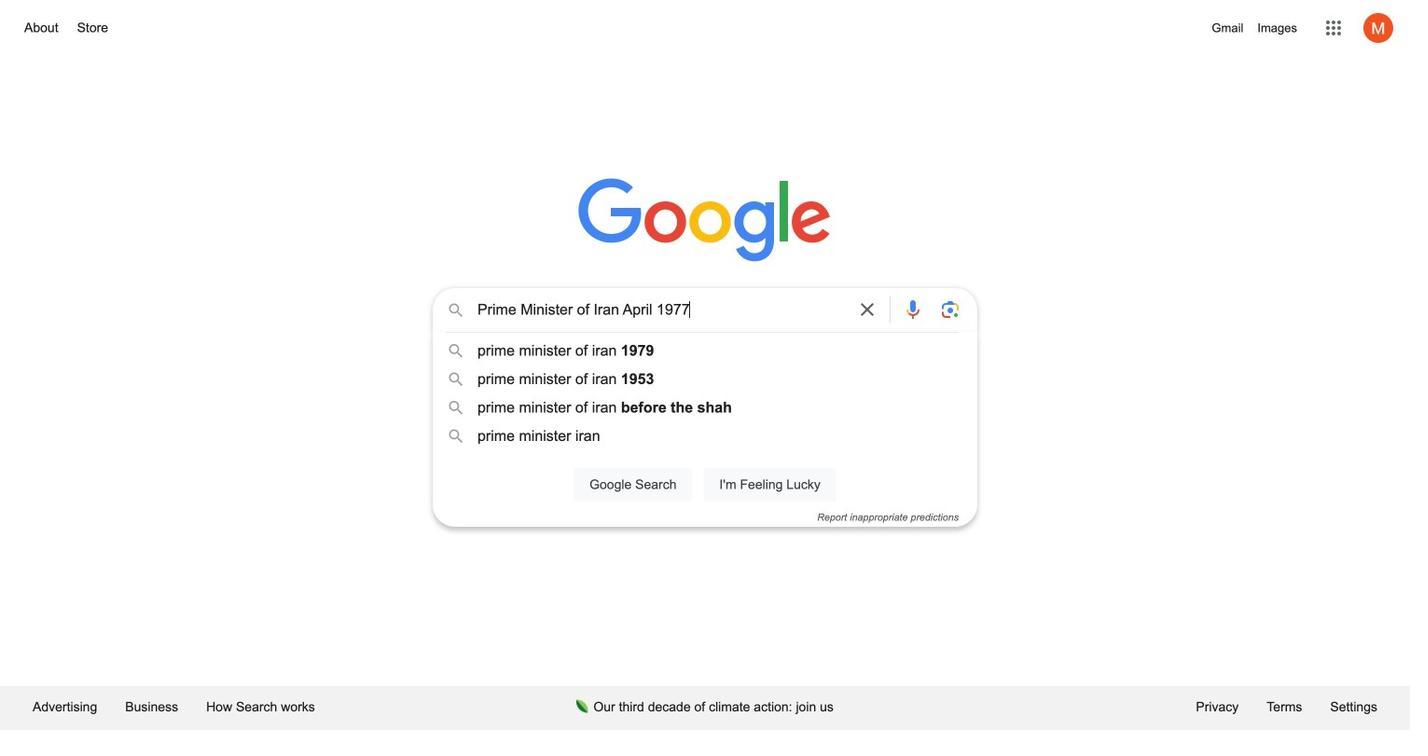 Task type: vqa. For each thing, say whether or not it's contained in the screenshot.
'Terms'
no



Task type: describe. For each thing, give the bounding box(es) containing it.
google image
[[578, 178, 832, 264]]

search by image image
[[939, 298, 962, 321]]



Task type: locate. For each thing, give the bounding box(es) containing it.
Search text field
[[478, 299, 845, 325]]

I'm Feeling Lucky submit
[[704, 468, 837, 502]]

list box
[[433, 337, 978, 451]]

None search field
[[19, 283, 1392, 527]]

search by voice image
[[902, 298, 924, 321]]



